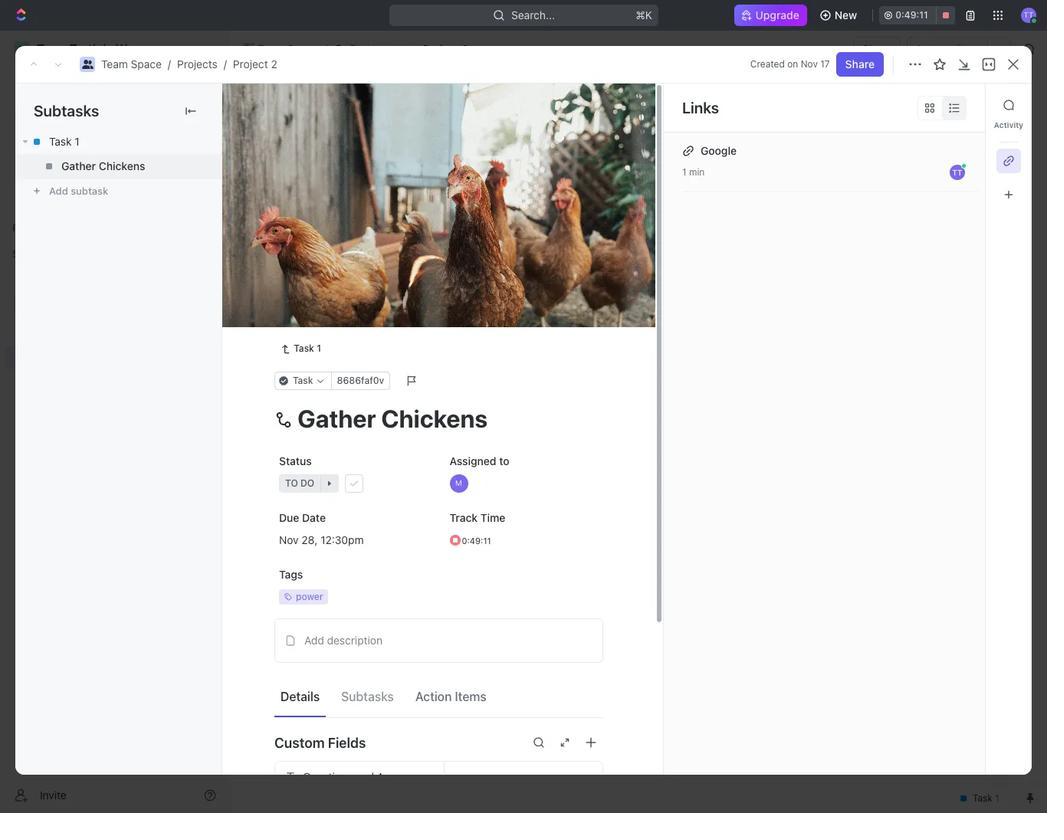 Task type: locate. For each thing, give the bounding box(es) containing it.
track
[[450, 512, 478, 525]]

subtasks down home
[[34, 102, 99, 120]]

subtasks button
[[335, 683, 400, 711]]

project
[[423, 42, 459, 55], [233, 58, 268, 71], [266, 91, 335, 117]]

0 horizontal spatial space
[[131, 58, 162, 71]]

task 1 link up chickens
[[15, 130, 222, 154]]

0 horizontal spatial team space link
[[101, 58, 162, 71]]

do
[[300, 363, 314, 374]]

google
[[701, 144, 737, 157]]

1
[[75, 135, 79, 148], [682, 166, 687, 178], [335, 266, 340, 279], [358, 267, 362, 278], [359, 294, 364, 305], [317, 343, 321, 354]]

questions and answers
[[303, 771, 419, 784]]

fields
[[328, 735, 366, 751]]

dashboards link
[[6, 153, 222, 177]]

add task button down automations button
[[927, 93, 992, 117]]

sidebar navigation
[[0, 31, 229, 814]]

0 horizontal spatial project 2 link
[[233, 58, 277, 71]]

0 vertical spatial team
[[258, 42, 284, 55]]

0 horizontal spatial task 1 link
[[15, 130, 222, 154]]

projects
[[350, 42, 391, 55], [177, 58, 218, 71]]

share
[[863, 42, 892, 55], [846, 58, 875, 71]]

1 horizontal spatial user group image
[[244, 45, 253, 53]]

details button
[[275, 683, 326, 711]]

assignees button
[[620, 176, 691, 195]]

add task down automations button
[[937, 98, 983, 111]]

action
[[415, 690, 452, 704]]

gantt link
[[518, 138, 549, 159]]

hide
[[796, 179, 816, 191]]

project 2
[[423, 42, 468, 55], [266, 91, 357, 117]]

0:49:11
[[896, 9, 928, 21]]

share right 17
[[846, 58, 875, 71]]

0 vertical spatial subtasks
[[34, 102, 99, 120]]

team
[[258, 42, 284, 55], [101, 58, 128, 71]]

due date
[[279, 512, 326, 525]]

user group image left team space
[[244, 45, 253, 53]]

custom fields
[[275, 735, 366, 751]]

1 vertical spatial space
[[131, 58, 162, 71]]

add down task 2
[[309, 319, 329, 333]]

0 vertical spatial space
[[287, 42, 318, 55]]

action items button
[[409, 683, 493, 711]]

share down new button
[[863, 42, 892, 55]]

0 horizontal spatial subtasks
[[34, 102, 99, 120]]

gather
[[61, 160, 96, 173]]

user group image down spaces
[[16, 301, 27, 310]]

tree inside sidebar navigation
[[6, 267, 222, 474]]

1 vertical spatial add task button
[[394, 213, 459, 232]]

user group image inside 'tree'
[[16, 301, 27, 310]]

2 horizontal spatial add task button
[[927, 93, 992, 117]]

user group image
[[82, 60, 93, 69]]

0 horizontal spatial team
[[101, 58, 128, 71]]

calendar
[[391, 141, 437, 155]]

task 1
[[49, 135, 79, 148], [309, 266, 340, 279], [294, 343, 321, 354]]

task 1 link up the to do
[[275, 340, 327, 358]]

tt
[[953, 168, 963, 177]]

status
[[279, 455, 312, 468]]

description
[[327, 634, 383, 647]]

add task button down calendar link
[[394, 213, 459, 232]]

task 1 link
[[15, 130, 222, 154], [275, 340, 327, 358]]

0 horizontal spatial projects
[[177, 58, 218, 71]]

inbox link
[[6, 100, 222, 125]]

user group image inside team space link
[[244, 45, 253, 53]]

add left description
[[304, 634, 324, 647]]

0 horizontal spatial add task button
[[302, 317, 360, 336]]

1 vertical spatial share
[[846, 58, 875, 71]]

1 vertical spatial team
[[101, 58, 128, 71]]

1 vertical spatial to
[[499, 455, 510, 468]]

0 horizontal spatial project 2
[[266, 91, 357, 117]]

to right the assigned
[[499, 455, 510, 468]]

assignees
[[639, 179, 685, 191]]

subtasks up fields
[[341, 690, 394, 704]]

in
[[284, 216, 294, 228]]

1 horizontal spatial subtasks
[[341, 690, 394, 704]]

0 vertical spatial 1 button
[[343, 265, 365, 281]]

task 1 up task 2
[[309, 266, 340, 279]]

1 vertical spatial user group image
[[16, 301, 27, 310]]

answers
[[377, 771, 419, 784]]

date
[[302, 512, 326, 525]]

0 vertical spatial add task
[[937, 98, 983, 111]]

space
[[287, 42, 318, 55], [131, 58, 162, 71]]

action items
[[415, 690, 487, 704]]

2
[[462, 42, 468, 55], [271, 58, 277, 71], [340, 91, 353, 117], [364, 216, 370, 228], [335, 293, 342, 306], [331, 363, 337, 374]]

1 vertical spatial 1 button
[[345, 292, 366, 307]]

add task button down task 2
[[302, 317, 360, 336]]

0 vertical spatial to
[[284, 363, 297, 374]]

1 vertical spatial task 1
[[309, 266, 340, 279]]

⌘k
[[635, 8, 652, 21]]

task
[[960, 98, 983, 111], [49, 135, 72, 148], [432, 216, 453, 228], [309, 266, 332, 279], [309, 293, 332, 306], [332, 319, 354, 333], [294, 343, 314, 354]]

0 vertical spatial task 1 link
[[15, 130, 222, 154]]

1 horizontal spatial space
[[287, 42, 318, 55]]

custom fields button
[[275, 725, 603, 762]]

1 vertical spatial subtasks
[[341, 690, 394, 704]]

automations button
[[908, 38, 988, 61]]

add task button
[[927, 93, 992, 117], [394, 213, 459, 232], [302, 317, 360, 336]]

dashboards
[[37, 158, 96, 171]]

gather chickens link
[[15, 154, 222, 179]]

subtasks
[[34, 102, 99, 120], [341, 690, 394, 704]]

1 vertical spatial project 2
[[266, 91, 357, 117]]

team space / projects / project 2
[[101, 58, 277, 71]]

1 horizontal spatial project 2
[[423, 42, 468, 55]]

1 button right task 2
[[345, 292, 366, 307]]

Edit task name text field
[[275, 404, 603, 433]]

1 button down the progress
[[343, 265, 365, 281]]

0 vertical spatial user group image
[[244, 45, 253, 53]]

tags
[[279, 568, 303, 581]]

created on nov 17
[[751, 58, 830, 70]]

home
[[37, 80, 66, 93]]

add task down "calendar" on the left
[[412, 216, 453, 228]]

1 horizontal spatial projects
[[350, 42, 391, 55]]

1 horizontal spatial to
[[499, 455, 510, 468]]

user group image
[[244, 45, 253, 53], [16, 301, 27, 310]]

list
[[344, 141, 363, 155]]

0 vertical spatial project 2
[[423, 42, 468, 55]]

1 horizontal spatial add task button
[[394, 213, 459, 232]]

1 button
[[343, 265, 365, 281], [345, 292, 366, 307]]

add down calendar link
[[412, 216, 430, 228]]

project 2 link
[[404, 40, 472, 58], [233, 58, 277, 71]]

team space link
[[238, 40, 322, 58], [101, 58, 162, 71]]

0 horizontal spatial user group image
[[16, 301, 27, 310]]

1 vertical spatial task 1 link
[[275, 340, 327, 358]]

to do
[[284, 363, 314, 374]]

add task down task 2
[[309, 319, 354, 333]]

board link
[[283, 138, 316, 159]]

docs link
[[6, 127, 222, 151]]

tree
[[6, 267, 222, 474]]

0 vertical spatial task 1
[[49, 135, 79, 148]]

share button
[[854, 37, 901, 61], [836, 52, 884, 77]]

automations
[[916, 42, 980, 55]]

upgrade
[[756, 8, 800, 21]]

2 vertical spatial add task
[[309, 319, 354, 333]]

0 vertical spatial share
[[863, 42, 892, 55]]

1 vertical spatial project
[[233, 58, 268, 71]]

user group image for right team space link
[[244, 45, 253, 53]]

space for team space / projects / project 2
[[131, 58, 162, 71]]

details
[[281, 690, 320, 704]]

task 1 up do
[[294, 343, 321, 354]]

projects link
[[331, 40, 395, 58], [177, 58, 218, 71]]

1 horizontal spatial team
[[258, 42, 284, 55]]

1 horizontal spatial add task
[[412, 216, 453, 228]]

1 horizontal spatial task 1 link
[[275, 340, 327, 358]]

1 vertical spatial projects
[[177, 58, 218, 71]]

0 horizontal spatial projects link
[[177, 58, 218, 71]]

add task
[[937, 98, 983, 111], [412, 216, 453, 228], [309, 319, 354, 333]]

0 vertical spatial projects
[[350, 42, 391, 55]]

table link
[[462, 138, 492, 159]]

created
[[751, 58, 785, 70]]

add description button
[[280, 629, 598, 654]]

time
[[481, 512, 506, 525]]

share for share button to the right of 17
[[846, 58, 875, 71]]

add
[[937, 98, 957, 111], [412, 216, 430, 228], [309, 319, 329, 333], [304, 634, 324, 647]]

in progress
[[284, 216, 346, 228]]

0 vertical spatial project
[[423, 42, 459, 55]]

list link
[[341, 138, 363, 159]]

to left do
[[284, 363, 297, 374]]

task 1 up dashboards
[[49, 135, 79, 148]]

Search tasks... text field
[[857, 174, 1010, 197]]



Task type: vqa. For each thing, say whether or not it's contained in the screenshot.
right Space, , ELEMENT
no



Task type: describe. For each thing, give the bounding box(es) containing it.
subtasks inside 'button'
[[341, 690, 394, 704]]

nov
[[801, 58, 818, 70]]

chickens
[[99, 160, 145, 173]]

2 vertical spatial task 1
[[294, 343, 321, 354]]

1 horizontal spatial team space link
[[238, 40, 322, 58]]

share button down the 'new'
[[854, 37, 901, 61]]

and
[[356, 771, 374, 784]]

0 horizontal spatial add task
[[309, 319, 354, 333]]

assigned
[[450, 455, 497, 468]]

min
[[689, 166, 705, 178]]

1 min
[[682, 166, 705, 178]]

assigned to
[[450, 455, 510, 468]]

add down automations button
[[937, 98, 957, 111]]

spaces
[[12, 248, 45, 260]]

questions
[[303, 771, 353, 784]]

due
[[279, 512, 299, 525]]

2 vertical spatial add task button
[[302, 317, 360, 336]]

team for team space
[[258, 42, 284, 55]]

track time
[[450, 512, 506, 525]]

2 horizontal spatial add task
[[937, 98, 983, 111]]

1 vertical spatial add task
[[412, 216, 453, 228]]

activity
[[994, 120, 1024, 130]]

8686faf0v button
[[331, 372, 390, 391]]

custom
[[275, 735, 325, 751]]

17
[[821, 58, 830, 70]]

set value for questions and answers custom field image
[[454, 773, 594, 783]]

board
[[286, 141, 316, 155]]

gather chickens
[[61, 160, 145, 173]]

1 button for 2
[[345, 292, 366, 307]]

items
[[455, 690, 487, 704]]

1 button for 1
[[343, 265, 365, 281]]

task 2
[[309, 293, 342, 306]]

user group image for 'tree' within the sidebar navigation
[[16, 301, 27, 310]]

add description
[[304, 634, 383, 647]]

8686faf0v
[[337, 375, 384, 387]]

invite
[[40, 789, 67, 802]]

task sidebar content section
[[663, 84, 985, 775]]

task sidebar navigation tab list
[[992, 93, 1026, 207]]

share for share button under the 'new'
[[863, 42, 892, 55]]

hide button
[[790, 176, 823, 195]]

team space
[[258, 42, 318, 55]]

progress
[[297, 216, 346, 228]]

gantt
[[521, 141, 549, 155]]

0 vertical spatial add task button
[[927, 93, 992, 117]]

new
[[835, 8, 857, 21]]

calendar link
[[388, 138, 437, 159]]

inbox
[[37, 106, 64, 119]]

1 horizontal spatial project 2 link
[[404, 40, 472, 58]]

space for team space
[[287, 42, 318, 55]]

share button right 17
[[836, 52, 884, 77]]

new button
[[813, 3, 867, 28]]

1 horizontal spatial projects link
[[331, 40, 395, 58]]

docs
[[37, 132, 62, 145]]

add inside button
[[304, 634, 324, 647]]

links
[[682, 99, 719, 116]]

search...
[[511, 8, 555, 21]]

upgrade link
[[734, 5, 807, 26]]

home link
[[6, 74, 222, 99]]

1 inside task sidebar content section
[[682, 166, 687, 178]]

2 vertical spatial project
[[266, 91, 335, 117]]

on
[[788, 58, 798, 70]]

0:49:11 button
[[880, 6, 955, 25]]

table
[[465, 141, 492, 155]]

favorites
[[12, 222, 53, 234]]

0 horizontal spatial to
[[284, 363, 297, 374]]

favorites button
[[6, 219, 59, 238]]

team for team space / projects / project 2
[[101, 58, 128, 71]]



